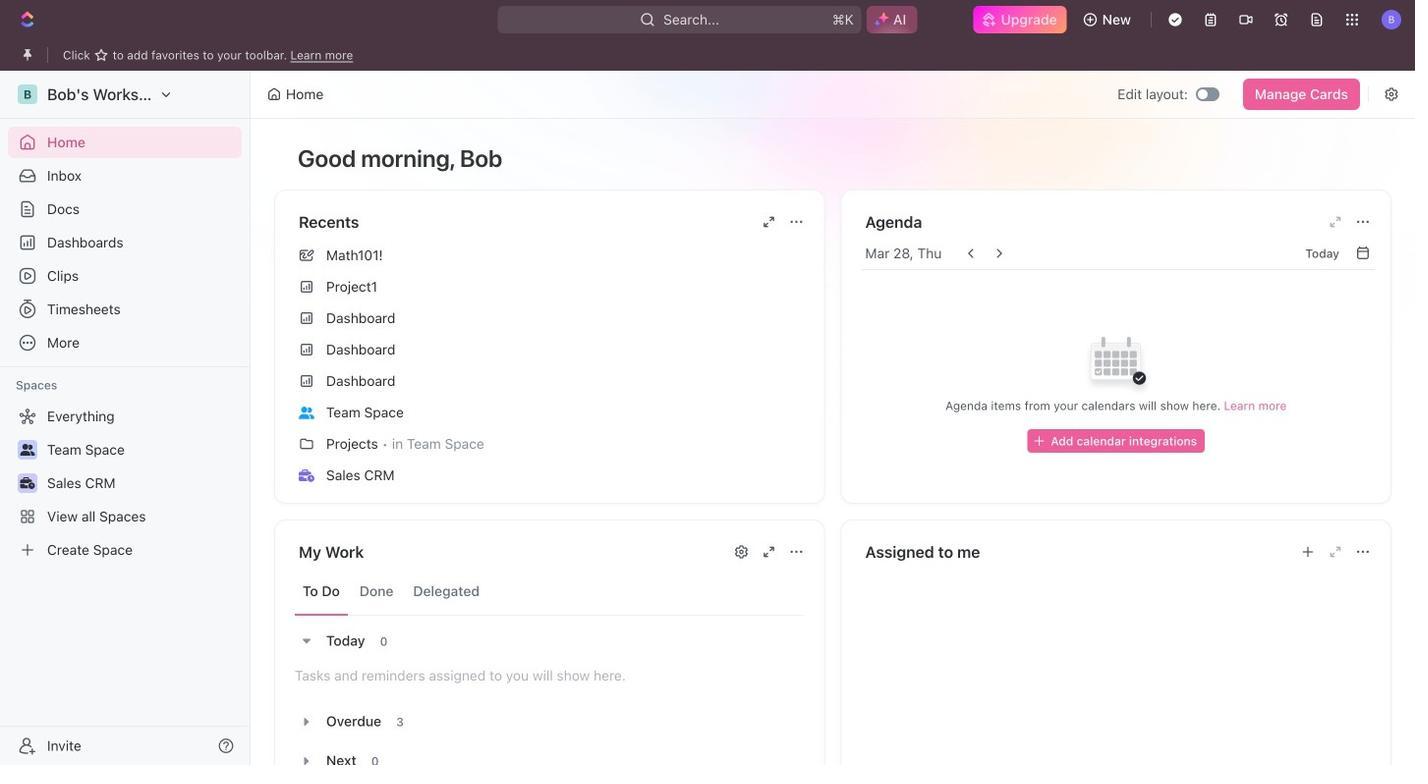Task type: locate. For each thing, give the bounding box(es) containing it.
tree inside the sidebar navigation
[[8, 401, 242, 566]]

0 horizontal spatial user group image
[[20, 444, 35, 456]]

business time image
[[20, 478, 35, 489]]

tree
[[8, 401, 242, 566]]

1 horizontal spatial user group image
[[299, 407, 315, 419]]

sidebar navigation
[[0, 71, 255, 766]]

user group image up business time icon
[[20, 444, 35, 456]]

user group image
[[299, 407, 315, 419], [20, 444, 35, 456]]

tab list
[[295, 568, 805, 616]]

1 vertical spatial user group image
[[20, 444, 35, 456]]

user group image up business time image
[[299, 407, 315, 419]]



Task type: describe. For each thing, give the bounding box(es) containing it.
bob's workspace, , element
[[18, 85, 37, 104]]

user group image inside the sidebar navigation
[[20, 444, 35, 456]]

business time image
[[299, 470, 315, 482]]

0 vertical spatial user group image
[[299, 407, 315, 419]]



Task type: vqa. For each thing, say whether or not it's contained in the screenshot.
g, , ELEMENT
no



